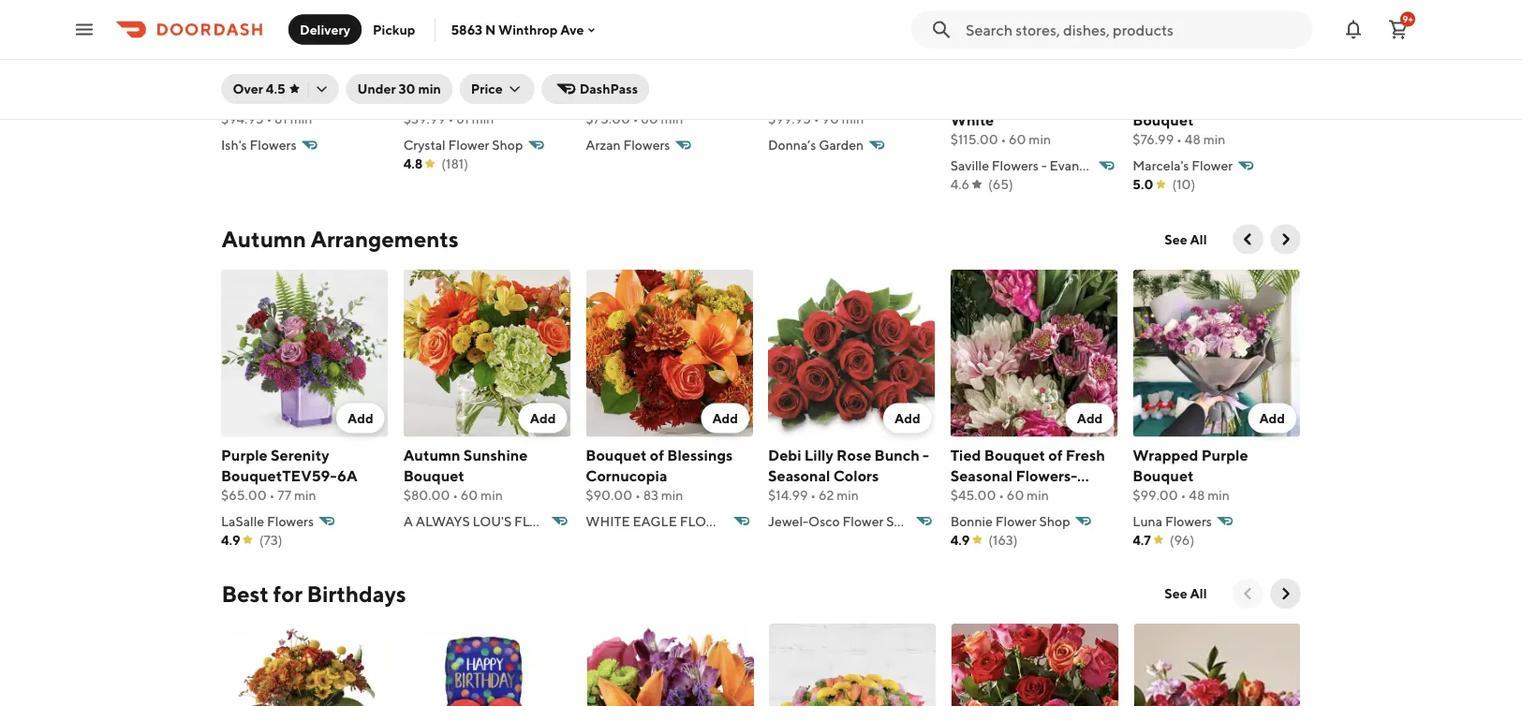 Task type: locate. For each thing, give the bounding box(es) containing it.
48 inside wrapped purple bouquet $99.00 • 48 min
[[1190, 487, 1206, 502]]

81 down over 4.5 button
[[275, 111, 288, 127]]

flowers up (65)
[[993, 158, 1040, 174]]

• left 77
[[270, 487, 275, 502]]

2 horizontal spatial purple
[[1203, 446, 1249, 463]]

5863 n winthrop ave button
[[451, 22, 599, 37]]

1 horizontal spatial 4.9
[[951, 532, 971, 547]]

a night for purple & white $115.00 • 60 min
[[951, 91, 1091, 147]]

lasalle flowers
[[222, 513, 314, 529]]

1 see all from the top
[[1165, 231, 1208, 247]]

0 horizontal spatial a
[[404, 513, 414, 529]]

1 all from the top
[[1191, 231, 1208, 247]]

of
[[651, 446, 665, 463], [1049, 446, 1064, 463]]

white
[[951, 111, 995, 129]]

$99.00
[[1134, 487, 1179, 502]]

ish's flowers
[[222, 138, 297, 153]]

bouquet
[[1134, 111, 1195, 129], [586, 446, 648, 463], [985, 446, 1046, 463], [404, 466, 465, 484], [1134, 466, 1195, 484]]

seasonal
[[769, 466, 831, 484], [951, 466, 1014, 484]]

flower
[[449, 138, 490, 153], [1193, 158, 1234, 174], [843, 513, 885, 529], [996, 513, 1038, 529]]

2 see all from the top
[[1165, 586, 1208, 602]]

shop down price button
[[493, 138, 524, 153]]

0 horizontal spatial seasonal
[[769, 466, 831, 484]]

2 all from the top
[[1191, 586, 1208, 602]]

• inside 'bouquet of blessings cornucopia $90.00 • 83 min'
[[636, 487, 641, 502]]

bouquet inside the tied bouquet of fresh seasonal flowers- designer's choice
[[985, 446, 1046, 463]]

see all
[[1165, 231, 1208, 247], [1165, 586, 1208, 602]]

seasonal up $45.00
[[951, 466, 1014, 484]]

min down price
[[473, 111, 495, 127]]

dashpass
[[580, 81, 638, 97]]

48 up luna flowers
[[1190, 487, 1206, 502]]

saville flowers - evanston, il
[[951, 158, 1123, 174]]

• right $99.00
[[1182, 487, 1187, 502]]

see all link for autumn arrangements
[[1154, 224, 1219, 254]]

0 horizontal spatial -
[[924, 446, 930, 463]]

all for autumn arrangements
[[1191, 231, 1208, 247]]

bunch
[[875, 446, 921, 463]]

night
[[965, 91, 1006, 109]]

0 vertical spatial for
[[1009, 91, 1029, 109]]

$76.99
[[1134, 132, 1175, 147]]

purple
[[1032, 91, 1078, 109], [222, 446, 268, 463], [1203, 446, 1249, 463]]

designer's
[[951, 487, 1025, 505]]

• right $80.00
[[453, 487, 459, 502]]

2 81 from the left
[[457, 111, 470, 127]]

1 vertical spatial all
[[1191, 586, 1208, 602]]

la
[[255, 91, 272, 109], [275, 91, 292, 109]]

• inside wrapped purple bouquet $99.00 • 48 min
[[1182, 487, 1187, 502]]

white eagle flowers
[[586, 513, 747, 529]]

(73)
[[260, 532, 283, 547]]

1 la from the left
[[255, 91, 272, 109]]

colors
[[834, 466, 880, 484]]

autumn for autumn sunshine bouquet $80.00 • 60 min
[[404, 446, 461, 463]]

83
[[644, 487, 659, 502]]

see for autumn arrangements
[[1165, 231, 1188, 247]]

flowers for a night for purple & white
[[993, 158, 1040, 174]]

2 see all link from the top
[[1154, 579, 1219, 609]]

flowers for purple serenity bouquettev59-6a
[[268, 513, 314, 529]]

bouquet up $80.00
[[404, 466, 465, 484]]

dashpass button
[[542, 74, 650, 104]]

a
[[951, 91, 962, 109], [404, 513, 414, 529]]

of up the flowers-
[[1049, 446, 1064, 463]]

1 81 from the left
[[275, 111, 288, 127]]

min up saville flowers - evanston, il
[[1030, 132, 1052, 147]]

min inside wrapped purple bouquet $99.00 • 48 min
[[1209, 487, 1231, 502]]

of inside the tied bouquet of fresh seasonal flowers- designer's choice
[[1049, 446, 1064, 463]]

0 vertical spatial see
[[1165, 231, 1188, 247]]

flowers down 77
[[268, 513, 314, 529]]

min up luna flowers
[[1209, 487, 1231, 502]]

autumn
[[222, 226, 306, 252], [404, 446, 461, 463]]

tied
[[951, 446, 982, 463]]

min right 90
[[843, 111, 865, 127]]

1 horizontal spatial seasonal
[[951, 466, 1014, 484]]

81
[[275, 111, 288, 127], [457, 111, 470, 127]]

48 inside truly stunning™ bouquet $76.99 • 48 min
[[1186, 132, 1202, 147]]

1 see all link from the top
[[1154, 224, 1219, 254]]

evanston,
[[1051, 158, 1109, 174]]

add
[[348, 55, 374, 71], [531, 55, 556, 71], [713, 55, 739, 71], [896, 55, 921, 71], [1078, 55, 1104, 71], [1260, 55, 1286, 71], [348, 410, 374, 425], [531, 410, 557, 425], [713, 410, 739, 425], [896, 410, 921, 425], [1078, 410, 1104, 425], [1260, 410, 1286, 425]]

• right the $94.95
[[267, 111, 273, 127]]

• right "$115.00"
[[1002, 132, 1007, 147]]

flower for tied bouquet of fresh seasonal flowers- designer's choice
[[996, 513, 1038, 529]]

see all link
[[1154, 224, 1219, 254], [1154, 579, 1219, 609]]

bouquet inside truly stunning™ bouquet $76.99 • 48 min
[[1134, 111, 1195, 129]]

0 vertical spatial see all
[[1165, 231, 1208, 247]]

bouquet up the cornucopia
[[586, 446, 648, 463]]

min inside ooh la la lilies $94.95 • 81 min
[[291, 111, 313, 127]]

min right 30
[[418, 81, 441, 97]]

purple inside purple serenity bouquettev59-6a $65.00 • 77 min
[[222, 446, 268, 463]]

2 see from the top
[[1165, 586, 1188, 602]]

previous button of carousel image
[[1239, 585, 1258, 604]]

seasonal up "$14.99"
[[769, 466, 831, 484]]

1 vertical spatial see
[[1165, 586, 1188, 602]]

$65.00
[[222, 487, 267, 502]]

2 of from the left
[[1049, 446, 1064, 463]]

0 items, open order cart image
[[1388, 18, 1410, 41]]

ooh la la lilies $94.95 • 81 min
[[222, 91, 332, 127]]

1 horizontal spatial purple
[[1032, 91, 1078, 109]]

1 of from the left
[[651, 446, 665, 463]]

1 horizontal spatial of
[[1049, 446, 1064, 463]]

• left 62
[[811, 487, 817, 502]]

min down mood"
[[662, 111, 684, 127]]

1 vertical spatial for
[[273, 581, 303, 607]]

1 horizontal spatial 81
[[457, 111, 470, 127]]

truly stunning™ bouquet $76.99 • 48 min
[[1134, 91, 1249, 147]]

purple left & on the top of the page
[[1032, 91, 1078, 109]]

see all link down (96) in the bottom right of the page
[[1154, 579, 1219, 609]]

• inside ""lilac mood" $75.00 • 60 min"
[[634, 111, 639, 127]]

bouquet inside wrapped purple bouquet $99.00 • 48 min
[[1134, 466, 1195, 484]]

• down mood"
[[634, 111, 639, 127]]

min down colors on the right bottom of page
[[838, 487, 860, 502]]

0 horizontal spatial 81
[[275, 111, 288, 127]]

1 horizontal spatial a
[[951, 91, 962, 109]]

1 vertical spatial 48
[[1190, 487, 1206, 502]]

2 seasonal from the left
[[951, 466, 1014, 484]]

60
[[642, 111, 659, 127], [1010, 132, 1027, 147], [461, 487, 479, 502], [1008, 487, 1025, 502]]

0 horizontal spatial of
[[651, 446, 665, 463]]

a up white
[[951, 91, 962, 109]]

donna's garden
[[769, 138, 865, 153]]

sunshine
[[464, 446, 529, 463]]

5863 n winthrop ave
[[451, 22, 584, 37]]

all left previous button of carousel icon
[[1191, 231, 1208, 247]]

60 up saville flowers - evanston, il
[[1010, 132, 1027, 147]]

for right 'night'
[[1009, 91, 1029, 109]]

- right bunch
[[924, 446, 930, 463]]

0 vertical spatial 48
[[1186, 132, 1202, 147]]

purple serenity bouquettev59-6a $65.00 • 77 min
[[222, 446, 358, 502]]

of up the cornucopia
[[651, 446, 665, 463]]

1 see from the top
[[1165, 231, 1188, 247]]

min
[[418, 81, 441, 97], [291, 111, 313, 127], [473, 111, 495, 127], [662, 111, 684, 127], [843, 111, 865, 127], [1030, 132, 1052, 147], [1204, 132, 1227, 147], [295, 487, 317, 502], [481, 487, 504, 502], [662, 487, 684, 502], [838, 487, 860, 502], [1028, 487, 1050, 502], [1209, 487, 1231, 502]]

2 la from the left
[[275, 91, 292, 109]]

stunning™
[[1171, 91, 1249, 109]]

• left 90
[[815, 111, 820, 127]]

$115.00
[[951, 132, 999, 147]]

81 down the 11k
[[457, 111, 470, 127]]

flower up (163)
[[996, 513, 1038, 529]]

all for best for birthdays
[[1191, 586, 1208, 602]]

1 seasonal from the left
[[769, 466, 831, 484]]

birthdays
[[307, 581, 406, 607]]

for right the best
[[273, 581, 303, 607]]

flower right osco
[[843, 513, 885, 529]]

$45.00 • 60 min
[[951, 487, 1050, 502]]

0 horizontal spatial shop
[[493, 138, 524, 153]]

1 horizontal spatial for
[[1009, 91, 1029, 109]]

0 horizontal spatial autumn
[[222, 226, 306, 252]]

ave
[[561, 22, 584, 37]]

1 horizontal spatial -
[[1042, 158, 1048, 174]]

flowers down ""lilac mood" $75.00 • 60 min" at the left top of page
[[624, 138, 671, 153]]

best
[[222, 581, 269, 607]]

see all down (10)
[[1165, 231, 1208, 247]]

flower up (181)
[[449, 138, 490, 153]]

(163)
[[989, 532, 1019, 547]]

flowers down ooh la la lilies $94.95 • 81 min
[[250, 138, 297, 153]]

donna's
[[769, 138, 817, 153]]

bouquet up the flowers-
[[985, 446, 1046, 463]]

see down (10)
[[1165, 231, 1188, 247]]

bouquet up $76.99
[[1134, 111, 1195, 129]]

next button of carousel image
[[1277, 230, 1296, 249]]

purple inside wrapped purple bouquet $99.00 • 48 min
[[1203, 446, 1249, 463]]

see all for autumn arrangements
[[1165, 231, 1208, 247]]

a inside a night for purple & white $115.00 • 60 min
[[951, 91, 962, 109]]

0 vertical spatial autumn
[[222, 226, 306, 252]]

flowers
[[250, 138, 297, 153], [624, 138, 671, 153], [993, 158, 1040, 174], [268, 513, 314, 529], [1166, 513, 1213, 529]]

bouquet for truly stunning™ bouquet
[[1134, 111, 1195, 129]]

autumn inside autumn sunshine bouquet $80.00 • 60 min
[[404, 446, 461, 463]]

1 horizontal spatial la
[[275, 91, 292, 109]]

see all down (96) in the bottom right of the page
[[1165, 586, 1208, 602]]

all left previous button of carousel image
[[1191, 586, 1208, 602]]

0 vertical spatial see all link
[[1154, 224, 1219, 254]]

60 inside ""lilac mood" $75.00 • 60 min"
[[642, 111, 659, 127]]

1 vertical spatial -
[[924, 446, 930, 463]]

purple up $65.00
[[222, 446, 268, 463]]

1 horizontal spatial autumn
[[404, 446, 461, 463]]

2 4.9 from the left
[[951, 532, 971, 547]]

delivery
[[300, 22, 351, 37]]

48 up marcela's flower
[[1186, 132, 1202, 147]]

1 vertical spatial see all link
[[1154, 579, 1219, 609]]

• left 83
[[636, 487, 641, 502]]

min inside ""lilac mood" $75.00 • 60 min"
[[662, 111, 684, 127]]

for
[[1009, 91, 1029, 109], [273, 581, 303, 607]]

81 inside bf89-11k $39.99 • 81 min
[[457, 111, 470, 127]]

all
[[1191, 231, 1208, 247], [1191, 586, 1208, 602]]

0 vertical spatial a
[[951, 91, 962, 109]]

bouquet inside autumn sunshine bouquet $80.00 • 60 min
[[404, 466, 465, 484]]

min right 77
[[295, 487, 317, 502]]

• right $76.99
[[1178, 132, 1183, 147]]

autumn sunshine bouquet $80.00 • 60 min
[[404, 446, 529, 502]]

60 inside a night for purple & white $115.00 • 60 min
[[1010, 132, 1027, 147]]

purple inside a night for purple & white $115.00 • 60 min
[[1032, 91, 1078, 109]]

0 horizontal spatial purple
[[222, 446, 268, 463]]

1 vertical spatial a
[[404, 513, 414, 529]]

- left evanston,
[[1042, 158, 1048, 174]]

60 inside autumn sunshine bouquet $80.00 • 60 min
[[461, 487, 479, 502]]

48 for purple
[[1190, 487, 1206, 502]]

marcela's flower
[[1134, 158, 1234, 174]]

1 4.9 from the left
[[222, 532, 241, 547]]

0 horizontal spatial la
[[255, 91, 272, 109]]

luna flowers
[[1134, 513, 1213, 529]]

60 up a always lou's florist
[[461, 487, 479, 502]]

60 down mood"
[[642, 111, 659, 127]]

see down (96) in the bottom right of the page
[[1165, 586, 1188, 602]]

4.6
[[951, 177, 970, 192]]

min up lou's
[[481, 487, 504, 502]]

• down the 11k
[[449, 111, 454, 127]]

see all link down (10)
[[1154, 224, 1219, 254]]

min right 83
[[662, 487, 684, 502]]

a down $80.00
[[404, 513, 414, 529]]

0 vertical spatial all
[[1191, 231, 1208, 247]]

bf89-
[[404, 91, 449, 109]]

flowers up (96) in the bottom right of the page
[[1166, 513, 1213, 529]]

luna
[[1134, 513, 1164, 529]]

min down stunning™
[[1204, 132, 1227, 147]]

min down lilies
[[291, 111, 313, 127]]

shop down bunch
[[887, 513, 918, 529]]

$90.00
[[586, 487, 633, 502]]

0 horizontal spatial 4.9
[[222, 532, 241, 547]]

1 horizontal spatial shop
[[887, 513, 918, 529]]

flower up (10)
[[1193, 158, 1234, 174]]

autumn for autumn arrangements
[[222, 226, 306, 252]]

lilly
[[805, 446, 834, 463]]

min inside 'bouquet of blessings cornucopia $90.00 • 83 min'
[[662, 487, 684, 502]]

shop for bf89-11k
[[493, 138, 524, 153]]

autumn arrangements
[[222, 226, 459, 252]]

shop down choice
[[1040, 513, 1071, 529]]

of inside 'bouquet of blessings cornucopia $90.00 • 83 min'
[[651, 446, 665, 463]]

90
[[823, 111, 840, 127]]

a for night
[[951, 91, 962, 109]]

1 vertical spatial autumn
[[404, 446, 461, 463]]

4.9 for purple serenity bouquettev59-6a
[[222, 532, 241, 547]]

1 vertical spatial see all
[[1165, 586, 1208, 602]]

under 30 min
[[358, 81, 441, 97]]

4.9 down bonnie
[[951, 532, 971, 547]]

0 vertical spatial -
[[1042, 158, 1048, 174]]

wrapped purple bouquet $99.00 • 48 min
[[1134, 446, 1249, 502]]

48
[[1186, 132, 1202, 147], [1190, 487, 1206, 502]]

see all link for best for birthdays
[[1154, 579, 1219, 609]]

4.7
[[1134, 532, 1152, 547]]

4.9 down lasalle
[[222, 532, 241, 547]]

a always lou's florist
[[404, 513, 570, 529]]

min inside autumn sunshine bouquet $80.00 • 60 min
[[481, 487, 504, 502]]

$14.99
[[769, 487, 809, 502]]

bouquet down wrapped
[[1134, 466, 1195, 484]]

2 horizontal spatial shop
[[1040, 513, 1071, 529]]

purple right wrapped
[[1203, 446, 1249, 463]]

pickup button
[[362, 15, 427, 45]]



Task type: describe. For each thing, give the bounding box(es) containing it.
a for always
[[404, 513, 414, 529]]

bf89-11k $39.99 • 81 min
[[404, 91, 495, 127]]

saville
[[951, 158, 990, 174]]

see all for best for birthdays
[[1165, 586, 1208, 602]]

$80.00
[[404, 487, 451, 502]]

under 30 min button
[[346, 74, 452, 104]]

crystal
[[404, 138, 446, 153]]

over
[[233, 81, 263, 97]]

min inside bf89-11k $39.99 • 81 min
[[473, 111, 495, 127]]

white
[[586, 513, 631, 529]]

florist
[[515, 513, 570, 529]]

bonnie flower shop
[[951, 513, 1071, 529]]

bouquet for autumn sunshine bouquet
[[404, 466, 465, 484]]

$45.00
[[951, 487, 997, 502]]

bonnie
[[951, 513, 994, 529]]

n
[[485, 22, 496, 37]]

(96)
[[1171, 532, 1196, 547]]

lilies
[[295, 91, 332, 109]]

truly
[[1134, 91, 1168, 109]]

see for best for birthdays
[[1165, 586, 1188, 602]]

wrapped
[[1134, 446, 1200, 463]]

delivery button
[[289, 15, 362, 45]]

48 for stunning™
[[1186, 132, 1202, 147]]

flower for bf89-11k
[[449, 138, 490, 153]]

bouquet inside 'bouquet of blessings cornucopia $90.00 • 83 min'
[[586, 446, 648, 463]]

debi lilly rose bunch - seasonal colors $14.99 • 62 min
[[769, 446, 930, 502]]

ish's
[[222, 138, 248, 153]]

• inside ooh la la lilies $94.95 • 81 min
[[267, 111, 273, 127]]

choice
[[1028, 487, 1078, 505]]

over 4.5 button
[[222, 74, 339, 104]]

under
[[358, 81, 396, 97]]

bouquet for wrapped purple bouquet
[[1134, 466, 1195, 484]]

min inside truly stunning™ bouquet $76.99 • 48 min
[[1204, 132, 1227, 147]]

$99.95 • 90 min
[[769, 111, 865, 127]]

marcela's
[[1134, 158, 1190, 174]]

$94.95
[[222, 111, 264, 127]]

• inside truly stunning™ bouquet $76.99 • 48 min
[[1178, 132, 1183, 147]]

fresh
[[1067, 446, 1106, 463]]

best for birthdays link
[[222, 579, 406, 609]]

6a
[[338, 466, 358, 484]]

4.9 for tied bouquet of fresh seasonal flowers- designer's choice
[[951, 532, 971, 547]]

• up the bonnie flower shop
[[1000, 487, 1005, 502]]

4.5
[[266, 81, 285, 97]]

• inside debi lilly rose bunch - seasonal colors $14.99 • 62 min
[[811, 487, 817, 502]]

Store search: begin typing to search for stores available on DoorDash text field
[[966, 19, 1302, 40]]

eagle
[[633, 513, 678, 529]]

62
[[820, 487, 835, 502]]

seasonal inside debi lilly rose bunch - seasonal colors $14.99 • 62 min
[[769, 466, 831, 484]]

bouquet of blessings cornucopia $90.00 • 83 min
[[586, 446, 734, 502]]

9+
[[1403, 14, 1414, 24]]

• inside bf89-11k $39.99 • 81 min
[[449, 111, 454, 127]]

arrangements
[[311, 226, 459, 252]]

crystal flower shop
[[404, 138, 524, 153]]

5863
[[451, 22, 483, 37]]

seasonal inside the tied bouquet of fresh seasonal flowers- designer's choice
[[951, 466, 1014, 484]]

arzan
[[586, 138, 621, 153]]

price button
[[460, 74, 535, 104]]

min inside a night for purple & white $115.00 • 60 min
[[1030, 132, 1052, 147]]

4.8
[[404, 156, 423, 172]]

previous button of carousel image
[[1239, 230, 1258, 249]]

jewel-osco flower shop
[[769, 513, 918, 529]]

always
[[416, 513, 471, 529]]

winthrop
[[499, 22, 558, 37]]

0 horizontal spatial for
[[273, 581, 303, 607]]

over 4.5
[[233, 81, 285, 97]]

shop for tied bouquet of fresh seasonal flowers- designer's choice
[[1040, 513, 1071, 529]]

price
[[471, 81, 503, 97]]

best for birthdays
[[222, 581, 406, 607]]

30
[[399, 81, 416, 97]]

for inside a night for purple & white $115.00 • 60 min
[[1009, 91, 1029, 109]]

$39.99
[[404, 111, 446, 127]]

• inside purple serenity bouquettev59-6a $65.00 • 77 min
[[270, 487, 275, 502]]

open menu image
[[73, 18, 96, 41]]

next button of carousel image
[[1277, 585, 1296, 604]]

"lilac
[[586, 91, 626, 109]]

il
[[1112, 158, 1123, 174]]

5.0
[[1134, 177, 1155, 192]]

9+ button
[[1380, 11, 1418, 48]]

81 inside ooh la la lilies $94.95 • 81 min
[[275, 111, 288, 127]]

• inside a night for purple & white $115.00 • 60 min
[[1002, 132, 1007, 147]]

min inside purple serenity bouquettev59-6a $65.00 • 77 min
[[295, 487, 317, 502]]

flower for truly stunning™ bouquet
[[1193, 158, 1234, 174]]

ooh
[[222, 91, 252, 109]]

• inside autumn sunshine bouquet $80.00 • 60 min
[[453, 487, 459, 502]]

autumn arrangements link
[[222, 224, 459, 254]]

pickup
[[373, 22, 416, 37]]

arzan flowers
[[586, 138, 671, 153]]

60 up the bonnie flower shop
[[1008, 487, 1025, 502]]

cornucopia
[[586, 466, 668, 484]]

min down the flowers-
[[1028, 487, 1050, 502]]

(10)
[[1173, 177, 1197, 192]]

"lilac mood" $75.00 • 60 min
[[586, 91, 684, 127]]

osco
[[809, 513, 841, 529]]

$99.95
[[769, 111, 812, 127]]

flowers
[[681, 513, 747, 529]]

jewel-
[[769, 513, 809, 529]]

min inside debi lilly rose bunch - seasonal colors $14.99 • 62 min
[[838, 487, 860, 502]]

&
[[1081, 91, 1091, 109]]

garden
[[820, 138, 865, 153]]

min inside 'button'
[[418, 81, 441, 97]]

flowers-
[[1017, 466, 1078, 484]]

tied bouquet of fresh seasonal flowers- designer's choice
[[951, 446, 1106, 505]]

notification bell image
[[1343, 18, 1365, 41]]

- inside debi lilly rose bunch - seasonal colors $14.99 • 62 min
[[924, 446, 930, 463]]

serenity
[[271, 446, 330, 463]]

11k
[[449, 91, 472, 109]]

flowers for wrapped purple bouquet
[[1166, 513, 1213, 529]]

lou's
[[473, 513, 512, 529]]

bouquettev59-
[[222, 466, 338, 484]]



Task type: vqa. For each thing, say whether or not it's contained in the screenshot.


